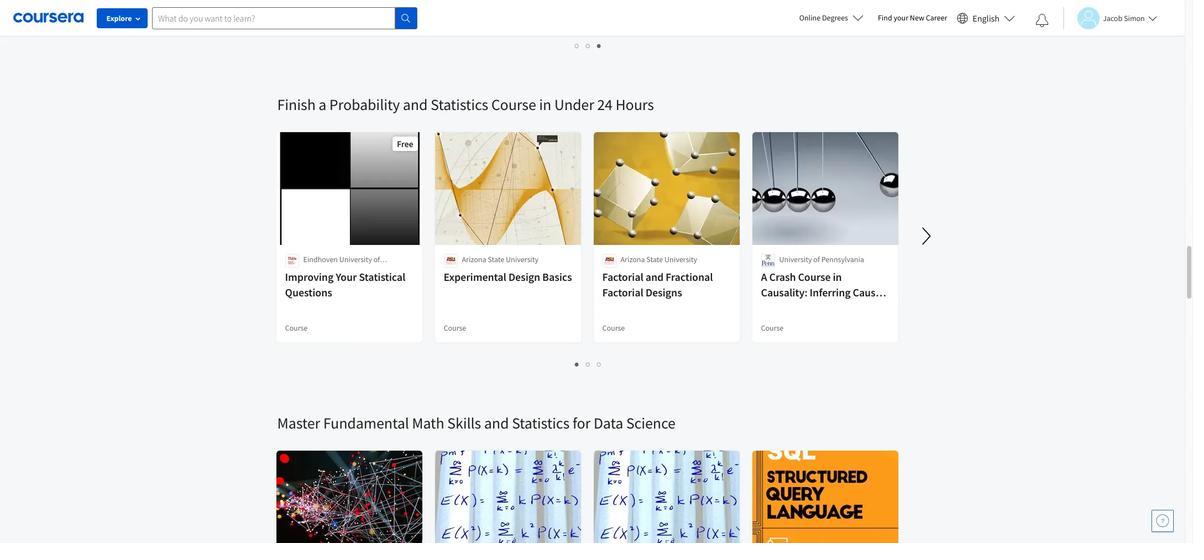 Task type: locate. For each thing, give the bounding box(es) containing it.
english
[[973, 12, 1000, 24]]

0 horizontal spatial arizona state university
[[462, 254, 539, 264]]

online
[[799, 13, 821, 23]]

0 vertical spatial 1 button
[[572, 39, 583, 52]]

fractional
[[666, 270, 713, 284]]

1 button
[[572, 39, 583, 52], [572, 358, 583, 371]]

data inside "a crash course in causality:  inferring causal effects from observational data"
[[761, 316, 783, 330]]

design
[[509, 270, 540, 284]]

1 of from the left
[[374, 254, 380, 264]]

data right for
[[594, 413, 623, 433]]

show notifications image
[[1036, 14, 1049, 27]]

1 horizontal spatial state
[[647, 254, 663, 264]]

experimental
[[444, 270, 506, 284]]

0 vertical spatial 2 button
[[583, 39, 594, 52]]

1 vertical spatial 2 button
[[583, 358, 594, 371]]

arizona up experimental
[[462, 254, 486, 264]]

1 factorial from the top
[[603, 270, 644, 284]]

the structured query language (sql) course by university of colorado boulder, image
[[752, 451, 899, 543]]

0 vertical spatial data
[[761, 316, 783, 330]]

help center image
[[1156, 514, 1170, 528]]

2 button for 2nd list from the bottom of the page
[[583, 39, 594, 52]]

arizona right arizona state university image
[[621, 254, 645, 264]]

0 vertical spatial 2
[[586, 40, 591, 51]]

2 state from the left
[[647, 254, 663, 264]]

2 3 button from the top
[[594, 358, 605, 371]]

3 inside finish a probability and statistics course in under 24 hours carousel element
[[597, 359, 602, 369]]

2 vertical spatial and
[[484, 413, 509, 433]]

free
[[397, 138, 413, 149]]

arizona state university up experimental design basics
[[462, 254, 539, 264]]

university of pennsylvania
[[779, 254, 864, 264]]

course link
[[275, 0, 423, 25]]

What do you want to learn? text field
[[152, 7, 395, 29]]

2 for 3 button associated with 2nd list from the bottom of the page's 2 button
[[586, 40, 591, 51]]

finish
[[277, 95, 316, 114]]

0 horizontal spatial state
[[488, 254, 504, 264]]

university
[[339, 254, 372, 264], [506, 254, 539, 264], [665, 254, 697, 264], [779, 254, 812, 264]]

and up designs
[[646, 270, 664, 284]]

and up free
[[403, 95, 428, 114]]

1 horizontal spatial statistics
[[512, 413, 570, 433]]

crash
[[769, 270, 796, 284]]

2
[[586, 40, 591, 51], [586, 359, 591, 369]]

arizona state university up factorial and fractional factorial designs
[[621, 254, 697, 264]]

find your new career link
[[873, 11, 953, 25]]

2 list from the top
[[277, 358, 899, 371]]

state
[[488, 254, 504, 264], [647, 254, 663, 264]]

1 vertical spatial in
[[833, 270, 842, 284]]

university up crash
[[779, 254, 812, 264]]

1 3 button from the top
[[594, 39, 605, 52]]

in
[[539, 95, 551, 114], [833, 270, 842, 284]]

data
[[761, 316, 783, 330], [594, 413, 623, 433]]

0 horizontal spatial in
[[539, 95, 551, 114]]

1 university from the left
[[339, 254, 372, 264]]

next slide image
[[913, 223, 940, 249]]

2 2 button from the top
[[583, 358, 594, 371]]

2 button
[[583, 39, 594, 52], [583, 358, 594, 371]]

1 3 from the top
[[597, 40, 602, 51]]

of left "pennsylvania" at the top of the page
[[814, 254, 820, 264]]

1 2 from the top
[[586, 40, 591, 51]]

state for design
[[488, 254, 504, 264]]

1 vertical spatial 3
[[597, 359, 602, 369]]

in left under
[[539, 95, 551, 114]]

0 vertical spatial 1
[[575, 40, 580, 51]]

3 button for 2nd list from the bottom of the page's 2 button
[[594, 39, 605, 52]]

1 vertical spatial list
[[277, 358, 899, 371]]

and
[[403, 95, 428, 114], [646, 270, 664, 284], [484, 413, 509, 433]]

of up statistical
[[374, 254, 380, 264]]

in inside "a crash course in causality:  inferring causal effects from observational data"
[[833, 270, 842, 284]]

1 vertical spatial statistics
[[512, 413, 570, 433]]

career
[[926, 13, 947, 23]]

eindhoven
[[303, 254, 338, 264]]

2 horizontal spatial and
[[646, 270, 664, 284]]

of
[[374, 254, 380, 264], [814, 254, 820, 264]]

1 horizontal spatial arizona state university
[[621, 254, 697, 264]]

0 vertical spatial factorial
[[603, 270, 644, 284]]

arizona state university image
[[444, 254, 458, 268]]

coursera image
[[13, 9, 84, 27]]

1
[[575, 40, 580, 51], [575, 359, 580, 369]]

1 vertical spatial 1 button
[[572, 358, 583, 371]]

3
[[597, 40, 602, 51], [597, 359, 602, 369]]

0 horizontal spatial of
[[374, 254, 380, 264]]

1 horizontal spatial of
[[814, 254, 820, 264]]

course inside "a crash course in causality:  inferring causal effects from observational data"
[[798, 270, 831, 284]]

list
[[277, 39, 899, 52], [277, 358, 899, 371]]

2 3 from the top
[[597, 359, 602, 369]]

and right skills
[[484, 413, 509, 433]]

None search field
[[152, 7, 418, 29]]

statistics
[[431, 95, 488, 114], [512, 413, 570, 433]]

3 for list in finish a probability and statistics course in under 24 hours carousel element
[[597, 359, 602, 369]]

foundations of data structures and algorithms specialization by university of colorado boulder, image
[[276, 451, 423, 543]]

causality:
[[761, 285, 808, 299]]

1 vertical spatial 2
[[586, 359, 591, 369]]

0 horizontal spatial arizona
[[462, 254, 486, 264]]

specialization
[[761, 4, 807, 14]]

0 vertical spatial and
[[403, 95, 428, 114]]

1 horizontal spatial and
[[484, 413, 509, 433]]

arizona state university
[[462, 254, 539, 264], [621, 254, 697, 264]]

1 horizontal spatial data
[[761, 316, 783, 330]]

online degrees button
[[791, 6, 873, 30]]

in up inferring
[[833, 270, 842, 284]]

2 arizona from the left
[[621, 254, 645, 264]]

1 vertical spatial 1
[[575, 359, 580, 369]]

0 horizontal spatial and
[[403, 95, 428, 114]]

university up design
[[506, 254, 539, 264]]

university up the 'fractional'
[[665, 254, 697, 264]]

1 vertical spatial factorial
[[603, 285, 644, 299]]

1 vertical spatial data
[[594, 413, 623, 433]]

0 vertical spatial 3 button
[[594, 39, 605, 52]]

0 vertical spatial in
[[539, 95, 551, 114]]

observational
[[820, 301, 886, 315]]

3 button inside finish a probability and statistics course in under 24 hours carousel element
[[594, 358, 605, 371]]

arizona for experimental
[[462, 254, 486, 264]]

2 2 from the top
[[586, 359, 591, 369]]

2 1 button from the top
[[572, 358, 583, 371]]

1 1 button from the top
[[572, 39, 583, 52]]

1 state from the left
[[488, 254, 504, 264]]

arizona state university image
[[603, 254, 616, 268]]

1 inside finish a probability and statistics course in under 24 hours carousel element
[[575, 359, 580, 369]]

designs
[[646, 285, 682, 299]]

university up your
[[339, 254, 372, 264]]

factorial
[[603, 270, 644, 284], [603, 285, 644, 299]]

1 arizona from the left
[[462, 254, 486, 264]]

2 arizona state university from the left
[[621, 254, 697, 264]]

course
[[285, 4, 308, 14], [491, 95, 536, 114], [798, 270, 831, 284], [285, 323, 308, 333], [444, 323, 466, 333], [603, 323, 625, 333], [761, 323, 784, 333]]

2 1 from the top
[[575, 359, 580, 369]]

basics
[[543, 270, 572, 284]]

3 button
[[594, 39, 605, 52], [594, 358, 605, 371]]

hours
[[616, 95, 654, 114]]

state up factorial and fractional factorial designs
[[647, 254, 663, 264]]

data down effects
[[761, 316, 783, 330]]

improving
[[285, 270, 334, 284]]

1 vertical spatial and
[[646, 270, 664, 284]]

1 arizona state university from the left
[[462, 254, 539, 264]]

master fundamental math skills and statistics for data science
[[277, 413, 676, 433]]

arizona
[[462, 254, 486, 264], [621, 254, 645, 264]]

simon
[[1124, 13, 1145, 23]]

0 vertical spatial 3
[[597, 40, 602, 51]]

0 horizontal spatial statistics
[[431, 95, 488, 114]]

arizona state university for design
[[462, 254, 539, 264]]

1 horizontal spatial arizona
[[621, 254, 645, 264]]

0 vertical spatial list
[[277, 39, 899, 52]]

jacob
[[1103, 13, 1123, 23]]

1 2 button from the top
[[583, 39, 594, 52]]

1 vertical spatial 3 button
[[594, 358, 605, 371]]

online degrees
[[799, 13, 848, 23]]

fundamental
[[323, 413, 409, 433]]

24
[[597, 95, 613, 114]]

2 of from the left
[[814, 254, 820, 264]]

1 horizontal spatial in
[[833, 270, 842, 284]]

state up experimental design basics
[[488, 254, 504, 264]]



Task type: describe. For each thing, give the bounding box(es) containing it.
find
[[878, 13, 892, 23]]

explore
[[106, 13, 132, 23]]

questions
[[285, 285, 332, 299]]

jacob simon
[[1103, 13, 1145, 23]]

0 horizontal spatial data
[[594, 413, 623, 433]]

a crash course in causality:  inferring causal effects from observational data
[[761, 270, 886, 330]]

university inside eindhoven university of technology
[[339, 254, 372, 264]]

chevron down image
[[43, 17, 50, 24]]

a
[[761, 270, 767, 284]]

university of pennsylvania image
[[761, 254, 775, 268]]

technology
[[303, 265, 341, 275]]

master fundamental math skills and statistics for data science link
[[277, 413, 676, 433]]

from
[[795, 301, 818, 315]]

new
[[910, 13, 925, 23]]

jacob simon button
[[1063, 7, 1157, 29]]

probability
[[329, 95, 400, 114]]

3 for 2nd list from the bottom of the page
[[597, 40, 602, 51]]

2 factorial from the top
[[603, 285, 644, 299]]

your
[[336, 270, 357, 284]]

and inside factorial and fractional factorial designs
[[646, 270, 664, 284]]

4 university from the left
[[779, 254, 812, 264]]

your
[[894, 13, 909, 23]]

effects
[[761, 301, 793, 315]]

experimental design basics
[[444, 270, 572, 284]]

find your new career
[[878, 13, 947, 23]]

finish a probability and statistics course in under 24 hours carousel element
[[272, 61, 1193, 380]]

eindhoven university of technology image
[[285, 254, 299, 268]]

science
[[626, 413, 676, 433]]

finish a probability and statistics course in under 24 hours
[[277, 95, 654, 114]]

english button
[[953, 0, 1020, 36]]

of inside eindhoven university of technology
[[374, 254, 380, 264]]

for
[[573, 413, 591, 433]]

2 button for list in finish a probability and statistics course in under 24 hours carousel element
[[583, 358, 594, 371]]

statistical
[[359, 270, 406, 284]]

specialization link
[[751, 0, 899, 25]]

1 button for 2nd list from the bottom of the page's 2 button
[[572, 39, 583, 52]]

0 vertical spatial statistics
[[431, 95, 488, 114]]

eindhoven university of technology
[[303, 254, 380, 275]]

master
[[277, 413, 320, 433]]

3 university from the left
[[665, 254, 697, 264]]

factorial and fractional factorial designs
[[603, 270, 713, 299]]

pennsylvania
[[822, 254, 864, 264]]

3 button for 2 button related to list in finish a probability and statistics course in under 24 hours carousel element
[[594, 358, 605, 371]]

state for and
[[647, 254, 663, 264]]

2 university from the left
[[506, 254, 539, 264]]

a
[[319, 95, 326, 114]]

explore button
[[97, 8, 148, 28]]

1 list from the top
[[277, 39, 899, 52]]

causal
[[853, 285, 884, 299]]

arizona state university for and
[[621, 254, 697, 264]]

list inside finish a probability and statistics course in under 24 hours carousel element
[[277, 358, 899, 371]]

math
[[412, 413, 444, 433]]

improving your statistical questions
[[285, 270, 406, 299]]

arizona for factorial
[[621, 254, 645, 264]]

under
[[555, 95, 594, 114]]

inferring
[[810, 285, 851, 299]]

2 for 3 button in the finish a probability and statistics course in under 24 hours carousel element
[[586, 359, 591, 369]]

1 button for 2 button related to list in finish a probability and statistics course in under 24 hours carousel element
[[572, 358, 583, 371]]

skills
[[447, 413, 481, 433]]

1 1 from the top
[[575, 40, 580, 51]]

probability theory: foundation for data science course by university of colorado boulder, image
[[594, 451, 740, 543]]

degrees
[[822, 13, 848, 23]]

data science foundations: statistical inference specialization by university of colorado boulder, image
[[435, 451, 581, 543]]

master fundamental math skills and statistics for data science carousel element
[[272, 380, 1193, 543]]



Task type: vqa. For each thing, say whether or not it's contained in the screenshot.
Math
yes



